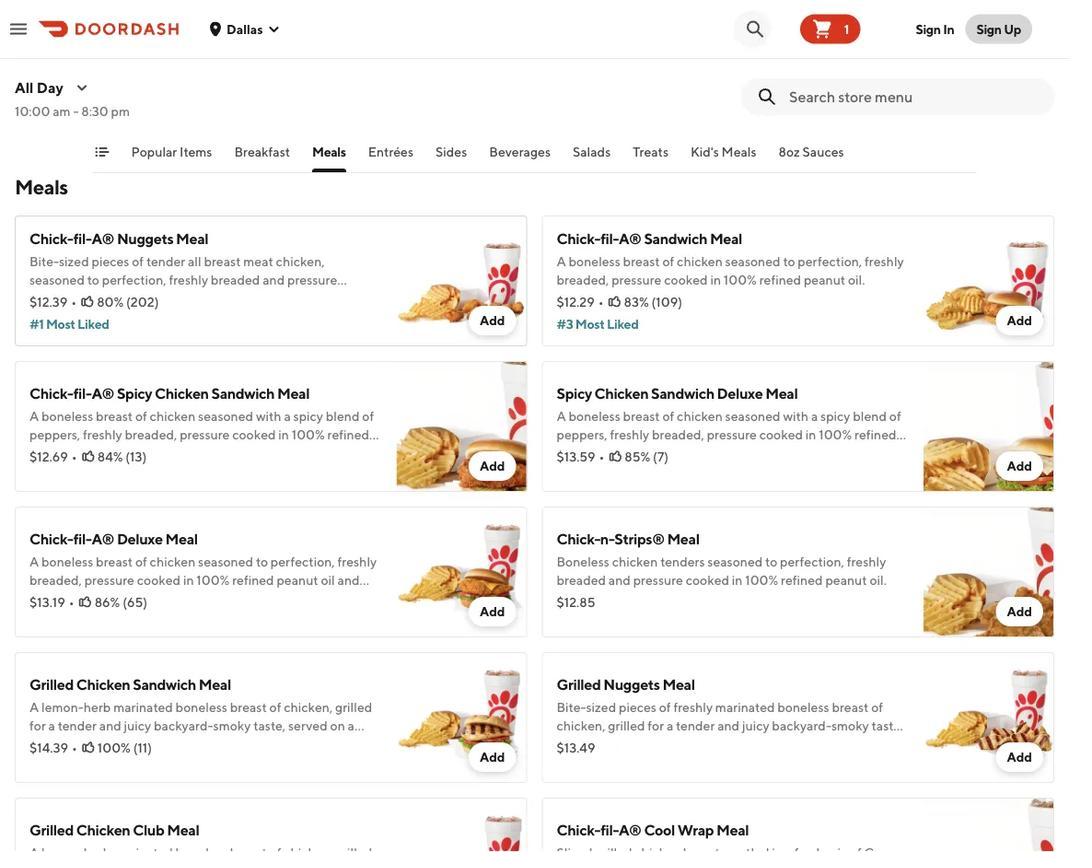 Task type: vqa. For each thing, say whether or not it's contained in the screenshot.
A® for Nuggets
yes



Task type: describe. For each thing, give the bounding box(es) containing it.
83%
[[624, 294, 649, 310]]

of inside a nutritious fruit mix made with chopped pieces of red and green apples, mandarin orange segments, fresh strawberry slices, and blueberries, served chilled. prepared fresh daily.
[[837, 38, 849, 53]]

items
[[180, 144, 212, 159]]

available inside chick-fil-a® nuggets meal bite-sized pieces of tender all breast meat chicken, seasoned to perfection, freshly breaded and pressure cooked in 100% refined peanut oil. available in 8-count, 12- count, or 30-count entrées with choice of dipping sauce.
[[233, 291, 287, 306]]

1 horizontal spatial meals
[[312, 144, 346, 159]]

8oz sauces button
[[779, 143, 845, 172]]

salads button
[[573, 143, 611, 172]]

chicken inside chick-fil-a® spicy chicken sandwich meal a boneless breast of chicken seasoned with a spicy blend of peppers, freshly breaded, pressure cooked in 100% refined peanut oil and served on a toasted, buttered bun with dill pickle chips. also available on a multigrain bun.
[[155, 385, 209, 402]]

80% (202)
[[97, 294, 159, 310]]

0 horizontal spatial meals
[[15, 175, 68, 199]]

of inside greek yogurt parfait creamy, organic vanilla bean greek yogurt with fresh berries and your choice of toppings. $6.49
[[124, 57, 136, 72]]

kid's meals button
[[691, 143, 757, 172]]

8oz
[[779, 144, 801, 159]]

add button for grilled chicken sandwich meal
[[469, 743, 516, 772]]

cool
[[644, 821, 675, 839]]

a inside chick-fil-a® sandwich meal a boneless breast of chicken seasoned to perfection, freshly breaded, pressure cooked in 100% refined peanut oil.
[[557, 254, 566, 269]]

with inside chick-fil-a® nuggets meal bite-sized pieces of tender all breast meat chicken, seasoned to perfection, freshly breaded and pressure cooked in 100% refined peanut oil. available in 8-count, 12- count, or 30-count entrées with choice of dipping sauce.
[[190, 309, 215, 324]]

add button for chick-fil-a® nuggets meal
[[469, 306, 516, 335]]

greek yogurt parfait image
[[397, 0, 528, 122]]

100% inside chick-fil-a® sandwich meal a boneless breast of chicken seasoned to perfection, freshly breaded, pressure cooked in 100% refined peanut oil.
[[724, 272, 757, 287]]

8- inside chick-fil-a® nuggets meal bite-sized pieces of tender all breast meat chicken, seasoned to perfection, freshly breaded and pressure cooked in 100% refined peanut oil. available in 8-count, 12- count, or 30-count entrées with choice of dipping sauce.
[[303, 291, 317, 306]]

deluxe for sandwich
[[717, 385, 763, 402]]

toasted
[[29, 737, 74, 752]]

chicken inside chick-fil-a® sandwich meal a boneless breast of chicken seasoned to perfection, freshly breaded, pressure cooked in 100% refined peanut oil.
[[677, 254, 723, 269]]

entrées
[[368, 144, 414, 159]]

86%
[[95, 595, 120, 610]]

8oz sauces
[[779, 144, 845, 159]]

refined inside chick-fil-a® spicy chicken sandwich meal a boneless breast of chicken seasoned with a spicy blend of peppers, freshly breaded, pressure cooked in 100% refined peanut oil and served on a toasted, buttered bun with dill pickle chips. also available on a multigrain bun.
[[328, 427, 370, 442]]

tenders
[[661, 554, 705, 569]]

pressure inside chick-fil-a® sandwich meal a boneless breast of chicken seasoned to perfection, freshly breaded, pressure cooked in 100% refined peanut oil.
[[612, 272, 662, 287]]

sides button
[[436, 143, 467, 172]]

a® for cool
[[619, 821, 642, 839]]

-
[[73, 104, 79, 119]]

breakfast button
[[234, 143, 290, 172]]

meal inside the grilled nuggets meal bite-sized pieces of freshly marinated boneless breast of chicken, grilled for a tender and juicy backyard-smoky taste. available in 8-count or 12-count entrées with choice of dipping sauce.
[[663, 676, 695, 693]]

seasoned inside chick-fil-a® sandwich meal a boneless breast of chicken seasoned to perfection, freshly breaded, pressure cooked in 100% refined peanut oil.
[[726, 254, 781, 269]]

fil- for nuggets
[[73, 230, 92, 247]]

refined inside chick-n-strips® meal boneless chicken tenders seasoned to perfection, freshly breaded and pressure cooked in 100% refined peanut oil. $12.85
[[781, 573, 823, 588]]

fil- for deluxe
[[73, 530, 92, 548]]

peanut inside chick-n-strips® meal boneless chicken tenders seasoned to perfection, freshly breaded and pressure cooked in 100% refined peanut oil. $12.85
[[826, 573, 868, 588]]

chick-n-strips® meal image
[[924, 507, 1055, 638]]

chips.
[[67, 464, 101, 479]]

1 horizontal spatial count
[[640, 737, 675, 752]]

sauces
[[803, 144, 845, 159]]

#3 most liked
[[557, 317, 639, 332]]

segments,
[[739, 57, 799, 72]]

pairs
[[29, 755, 58, 770]]

chick-fil-a® deluxe meal image
[[397, 507, 528, 638]]

creamy,
[[29, 38, 78, 53]]

red
[[852, 38, 872, 53]]

entrées button
[[368, 143, 414, 172]]

made
[[679, 38, 712, 53]]

chicken for grilled chicken club meal
[[76, 821, 130, 839]]

backyard- inside grilled chicken sandwich meal a lemon-herb marinated boneless breast of chicken, grilled for a tender and juicy backyard-smoky taste, served on a toasted multigrain bun with green leaf lettuce and tomato. pairs well with honey roasted bbq sauce.
[[154, 718, 213, 733]]

100% inside chick-fil-a® spicy chicken sandwich meal a boneless breast of chicken seasoned with a spicy blend of peppers, freshly breaded, pressure cooked in 100% refined peanut oil and served on a toasted, buttered bun with dill pickle chips. also available on a multigrain bun.
[[292, 427, 325, 442]]

entrées inside chick-fil-a® nuggets meal bite-sized pieces of tender all breast meat chicken, seasoned to perfection, freshly breaded and pressure cooked in 100% refined peanut oil. available in 8-count, 12- count, or 30-count entrées with choice of dipping sauce.
[[143, 309, 187, 324]]

all day
[[15, 79, 63, 96]]

nuggets inside the grilled nuggets meal bite-sized pieces of freshly marinated boneless breast of chicken, grilled for a tender and juicy backyard-smoky taste. available in 8-count or 12-count entrées with choice of dipping sauce.
[[604, 676, 660, 693]]

freshly inside chick-n-strips® meal boneless chicken tenders seasoned to perfection, freshly breaded and pressure cooked in 100% refined peanut oil. $12.85
[[847, 554, 887, 569]]

2 vertical spatial fresh
[[835, 75, 864, 90]]

meat
[[244, 254, 273, 269]]

tender inside grilled chicken sandwich meal a lemon-herb marinated boneless breast of chicken, grilled for a tender and juicy backyard-smoky taste, served on a toasted multigrain bun with green leaf lettuce and tomato. pairs well with honey roasted bbq sauce.
[[58, 718, 97, 733]]

and inside chick-fil-a® spicy chicken sandwich meal a boneless breast of chicken seasoned with a spicy blend of peppers, freshly breaded, pressure cooked in 100% refined peanut oil and served on a toasted, buttered bun with dill pickle chips. also available on a multigrain bun.
[[90, 446, 113, 461]]

$13.19
[[29, 595, 65, 610]]

for inside grilled chicken sandwich meal a lemon-herb marinated boneless breast of chicken, grilled for a tender and juicy backyard-smoky taste, served on a toasted multigrain bun with green leaf lettuce and tomato. pairs well with honey roasted bbq sauce.
[[29, 718, 46, 733]]

add for chick-fil-a® sandwich meal
[[1008, 313, 1033, 328]]

in inside chick-n-strips® meal boneless chicken tenders seasoned to perfection, freshly breaded and pressure cooked in 100% refined peanut oil. $12.85
[[732, 573, 743, 588]]

spicy chicken sandwich deluxe meal image
[[924, 361, 1055, 492]]

chick-fil-a® nuggets meal image
[[397, 216, 528, 346]]

mix
[[655, 38, 676, 53]]

#1 most liked
[[29, 317, 109, 332]]

prepared
[[778, 75, 832, 90]]

marinated inside grilled chicken sandwich meal a lemon-herb marinated boneless breast of chicken, grilled for a tender and juicy backyard-smoky taste, served on a toasted multigrain bun with green leaf lettuce and tomato. pairs well with honey roasted bbq sauce.
[[113, 700, 173, 715]]

count inside chick-fil-a® nuggets meal bite-sized pieces of tender all breast meat chicken, seasoned to perfection, freshly breaded and pressure cooked in 100% refined peanut oil. available in 8-count, 12- count, or 30-count entrées with choice of dipping sauce.
[[106, 309, 140, 324]]

or inside the grilled nuggets meal bite-sized pieces of freshly marinated boneless breast of chicken, grilled for a tender and juicy backyard-smoky taste. available in 8-count or 12-count entrées with choice of dipping sauce.
[[677, 737, 689, 752]]

served inside chick-fil-a® spicy chicken sandwich meal a boneless breast of chicken seasoned with a spicy blend of peppers, freshly breaded, pressure cooked in 100% refined peanut oil and served on a toasted, buttered bun with dill pickle chips. also available on a multigrain bun.
[[115, 446, 154, 461]]

organic
[[80, 38, 124, 53]]

add button for chick-fil-a® spicy chicken sandwich meal
[[469, 452, 516, 481]]

Item Search search field
[[790, 87, 1040, 107]]

beverages button
[[490, 143, 551, 172]]

add button for chick-n-strips® meal
[[996, 597, 1044, 627]]

apples,
[[594, 57, 635, 72]]

sized inside chick-fil-a® nuggets meal bite-sized pieces of tender all breast meat chicken, seasoned to perfection, freshly breaded and pressure cooked in 100% refined peanut oil. available in 8-count, 12- count, or 30-count entrées with choice of dipping sauce.
[[59, 254, 89, 269]]

refined inside chick-fil-a® sandwich meal a boneless breast of chicken seasoned to perfection, freshly breaded, pressure cooked in 100% refined peanut oil.
[[760, 272, 802, 287]]

add button for grilled nuggets meal
[[996, 743, 1044, 772]]

pieces for made
[[797, 38, 835, 53]]

deluxe for a®
[[117, 530, 163, 548]]

tomato.
[[322, 737, 367, 752]]

vanilla
[[127, 38, 164, 53]]

• for spicy chicken sandwich deluxe meal
[[599, 449, 605, 464]]

$13.19 •
[[29, 595, 74, 610]]

all
[[15, 79, 34, 96]]

meal inside chick-fil-a® sandwich meal a boneless breast of chicken seasoned to perfection, freshly breaded, pressure cooked in 100% refined peanut oil.
[[710, 230, 743, 247]]

meal inside chick-fil-a® nuggets meal bite-sized pieces of tender all breast meat chicken, seasoned to perfection, freshly breaded and pressure cooked in 100% refined peanut oil. available in 8-count, 12- count, or 30-count entrées with choice of dipping sauce.
[[176, 230, 208, 247]]

85% (7)
[[625, 449, 669, 464]]

add for chick-fil-a® nuggets meal
[[480, 313, 505, 328]]

breaded inside chick-n-strips® meal boneless chicken tenders seasoned to perfection, freshly breaded and pressure cooked in 100% refined peanut oil. $12.85
[[557, 573, 606, 588]]

pressure inside chick-n-strips® meal boneless chicken tenders seasoned to perfection, freshly breaded and pressure cooked in 100% refined peanut oil. $12.85
[[634, 573, 684, 588]]

#3
[[557, 317, 574, 332]]

grilled for grilled nuggets meal
[[557, 676, 601, 693]]

add button for chick-fil-a® deluxe meal
[[469, 597, 516, 627]]

a® for deluxe
[[92, 530, 114, 548]]

(109)
[[652, 294, 683, 310]]

well
[[61, 755, 84, 770]]

sandwich inside chick-fil-a® spicy chicken sandwich meal a boneless breast of chicken seasoned with a spicy blend of peppers, freshly breaded, pressure cooked in 100% refined peanut oil and served on a toasted, buttered bun with dill pickle chips. also available on a multigrain bun.
[[211, 385, 275, 402]]

chick-fil-a® cool wrap meal image
[[924, 798, 1055, 852]]

add for spicy chicken sandwich deluxe meal
[[1008, 458, 1033, 474]]

sign for sign up
[[977, 21, 1002, 36]]

cooked inside chick-n-strips® meal boneless chicken tenders seasoned to perfection, freshly breaded and pressure cooked in 100% refined peanut oil. $12.85
[[686, 573, 730, 588]]

$12.39
[[29, 294, 68, 310]]

available inside the grilled nuggets meal bite-sized pieces of freshly marinated boneless breast of chicken, grilled for a tender and juicy backyard-smoky taste. available in 8-count or 12-count entrées with choice of dipping sauce.
[[557, 737, 611, 752]]

blueberries,
[[619, 75, 688, 90]]

yogurt
[[237, 38, 276, 53]]

peanut inside chick-fil-a® spicy chicken sandwich meal a boneless breast of chicken seasoned with a spicy blend of peppers, freshly breaded, pressure cooked in 100% refined peanut oil and served on a toasted, buttered bun with dill pickle chips. also available on a multigrain bun.
[[29, 446, 71, 461]]

boneless inside the grilled nuggets meal bite-sized pieces of freshly marinated boneless breast of chicken, grilled for a tender and juicy backyard-smoky taste. available in 8-count or 12-count entrées with choice of dipping sauce.
[[778, 700, 830, 715]]

breast inside grilled chicken sandwich meal a lemon-herb marinated boneless breast of chicken, grilled for a tender and juicy backyard-smoky taste, served on a toasted multigrain bun with green leaf lettuce and tomato. pairs well with honey roasted bbq sauce.
[[230, 700, 267, 715]]

smoky inside grilled chicken sandwich meal a lemon-herb marinated boneless breast of chicken, grilled for a tender and juicy backyard-smoky taste, served on a toasted multigrain bun with green leaf lettuce and tomato. pairs well with honey roasted bbq sauce.
[[213, 718, 251, 733]]

grilled chicken sandwich meal a lemon-herb marinated boneless breast of chicken, grilled for a tender and juicy backyard-smoky taste, served on a toasted multigrain bun with green leaf lettuce and tomato. pairs well with honey roasted bbq sauce.
[[29, 676, 373, 770]]

1 horizontal spatial count,
[[317, 291, 354, 306]]

chicken, inside the grilled nuggets meal bite-sized pieces of freshly marinated boneless breast of chicken, grilled for a tender and juicy backyard-smoky taste. available in 8-count or 12-count entrées with choice of dipping sauce.
[[557, 718, 606, 733]]

spicy
[[294, 409, 323, 424]]

12- inside chick-fil-a® nuggets meal bite-sized pieces of tender all breast meat chicken, seasoned to perfection, freshly breaded and pressure cooked in 100% refined peanut oil. available in 8-count, 12- count, or 30-count entrées with choice of dipping sauce.
[[356, 291, 374, 306]]

chick-fil-a® sandwich meal a boneless breast of chicken seasoned to perfection, freshly breaded, pressure cooked in 100% refined peanut oil.
[[557, 230, 905, 287]]

• for chick-fil-a® deluxe meal
[[69, 595, 74, 610]]

and inside chick-fil-a® nuggets meal bite-sized pieces of tender all breast meat chicken, seasoned to perfection, freshly breaded and pressure cooked in 100% refined peanut oil. available in 8-count, 12- count, or 30-count entrées with choice of dipping sauce.
[[263, 272, 285, 287]]

freshly inside the grilled nuggets meal bite-sized pieces of freshly marinated boneless breast of chicken, grilled for a tender and juicy backyard-smoky taste. available in 8-count or 12-count entrées with choice of dipping sauce.
[[674, 700, 713, 715]]

peanut inside chick-fil-a® nuggets meal bite-sized pieces of tender all breast meat chicken, seasoned to perfection, freshly breaded and pressure cooked in 100% refined peanut oil. available in 8-count, 12- count, or 30-count entrées with choice of dipping sauce.
[[169, 291, 211, 306]]

most for chick-fil-a® sandwich meal
[[576, 317, 605, 332]]

lemon-
[[41, 700, 84, 715]]

sign in
[[916, 21, 955, 36]]

grilled nuggets meal bite-sized pieces of freshly marinated boneless breast of chicken, grilled for a tender and juicy backyard-smoky taste. available in 8-count or 12-count entrées with choice of dipping sauce.
[[557, 676, 904, 770]]

tender inside the grilled nuggets meal bite-sized pieces of freshly marinated boneless breast of chicken, grilled for a tender and juicy backyard-smoky taste. available in 8-count or 12-count entrées with choice of dipping sauce.
[[676, 718, 715, 733]]

popular
[[131, 144, 177, 159]]

menus image
[[74, 80, 89, 95]]

kid's
[[691, 144, 719, 159]]

sign up link
[[966, 14, 1033, 44]]

choice inside greek yogurt parfait creamy, organic vanilla bean greek yogurt with fresh berries and your choice of toppings. $6.49
[[83, 57, 122, 72]]

strawberry
[[833, 57, 896, 72]]

chopped
[[742, 38, 795, 53]]

refined inside chick-fil-a® nuggets meal bite-sized pieces of tender all breast meat chicken, seasoned to perfection, freshly breaded and pressure cooked in 100% refined peanut oil. available in 8-count, 12- count, or 30-count entrées with choice of dipping sauce.
[[125, 291, 167, 306]]

all
[[188, 254, 201, 269]]

2 horizontal spatial count
[[710, 737, 744, 752]]

meal inside chick-n-strips® meal boneless chicken tenders seasoned to perfection, freshly breaded and pressure cooked in 100% refined peanut oil. $12.85
[[668, 530, 700, 548]]

fruit
[[628, 38, 653, 53]]

popular items
[[131, 144, 212, 159]]

roasted
[[156, 755, 205, 770]]

mandarin
[[638, 57, 693, 72]]

a® for nuggets
[[92, 230, 114, 247]]

a® for sandwich
[[619, 230, 642, 247]]

seasoned inside chick-fil-a® spicy chicken sandwich meal a boneless breast of chicken seasoned with a spicy blend of peppers, freshly breaded, pressure cooked in 100% refined peanut oil and served on a toasted, buttered bun with dill pickle chips. also available on a multigrain bun.
[[198, 409, 254, 424]]

1 vertical spatial fresh
[[801, 57, 831, 72]]

seasoned inside chick-fil-a® nuggets meal bite-sized pieces of tender all breast meat chicken, seasoned to perfection, freshly breaded and pressure cooked in 100% refined peanut oil. available in 8-count, 12- count, or 30-count entrées with choice of dipping sauce.
[[29, 272, 85, 287]]

chicken, inside chick-fil-a® nuggets meal bite-sized pieces of tender all breast meat chicken, seasoned to perfection, freshly breaded and pressure cooked in 100% refined peanut oil. available in 8-count, 12- count, or 30-count entrées with choice of dipping sauce.
[[276, 254, 325, 269]]

in inside the grilled nuggets meal bite-sized pieces of freshly marinated boneless breast of chicken, grilled for a tender and juicy backyard-smoky taste. available in 8-count or 12-count entrées with choice of dipping sauce.
[[614, 737, 625, 752]]

spicy chicken sandwich deluxe meal
[[557, 385, 798, 402]]

toppings.
[[139, 57, 193, 72]]

$14.39 •
[[29, 740, 77, 756]]

$13.49
[[557, 740, 596, 756]]

herb
[[84, 700, 111, 715]]

chilled.
[[733, 75, 775, 90]]

choice inside chick-fil-a® nuggets meal bite-sized pieces of tender all breast meat chicken, seasoned to perfection, freshly breaded and pressure cooked in 100% refined peanut oil. available in 8-count, 12- count, or 30-count entrées with choice of dipping sauce.
[[218, 309, 257, 324]]

club
[[133, 821, 164, 839]]

peppers,
[[29, 427, 80, 442]]

bbq
[[208, 755, 236, 770]]

a nutritious fruit mix made with chopped pieces of red and green apples, mandarin orange segments, fresh strawberry slices, and blueberries, served chilled. prepared fresh daily.
[[557, 38, 897, 90]]

chick- for chick-fil-a® cool wrap meal
[[557, 821, 601, 839]]

meal inside chick-fil-a® spicy chicken sandwich meal a boneless breast of chicken seasoned with a spicy blend of peppers, freshly breaded, pressure cooked in 100% refined peanut oil and served on a toasted, buttered bun with dill pickle chips. also available on a multigrain bun.
[[277, 385, 310, 402]]

add button for chick-fil-a® sandwich meal
[[996, 306, 1044, 335]]

treats
[[633, 144, 669, 159]]

$13.59 •
[[557, 449, 605, 464]]

grilled for grilled chicken sandwich meal
[[29, 676, 74, 693]]

a inside chick-fil-a® spicy chicken sandwich meal a boneless breast of chicken seasoned with a spicy blend of peppers, freshly breaded, pressure cooked in 100% refined peanut oil and served on a toasted, buttered bun with dill pickle chips. also available on a multigrain bun.
[[29, 409, 39, 424]]

n-
[[601, 530, 615, 548]]

86% (65)
[[95, 595, 147, 610]]

$12.69 •
[[29, 449, 77, 464]]

salads
[[573, 144, 611, 159]]

perfection, inside chick-n-strips® meal boneless chicken tenders seasoned to perfection, freshly breaded and pressure cooked in 100% refined peanut oil. $12.85
[[781, 554, 845, 569]]

served for sandwich
[[288, 718, 328, 733]]

dallas button
[[208, 21, 282, 36]]

with inside greek yogurt parfait creamy, organic vanilla bean greek yogurt with fresh berries and your choice of toppings. $6.49
[[279, 38, 304, 53]]

fresh inside greek yogurt parfait creamy, organic vanilla bean greek yogurt with fresh berries and your choice of toppings. $6.49
[[307, 38, 336, 53]]

grilled chicken sandwich meal image
[[397, 652, 528, 783]]

#1
[[29, 317, 44, 332]]

perfection, inside chick-fil-a® nuggets meal bite-sized pieces of tender all breast meat chicken, seasoned to perfection, freshly breaded and pressure cooked in 100% refined peanut oil. available in 8-count, 12- count, or 30-count entrées with choice of dipping sauce.
[[102, 272, 166, 287]]

bean
[[167, 38, 196, 53]]

breaded inside chick-fil-a® nuggets meal bite-sized pieces of tender all breast meat chicken, seasoned to perfection, freshly breaded and pressure cooked in 100% refined peanut oil. available in 8-count, 12- count, or 30-count entrées with choice of dipping sauce.
[[211, 272, 260, 287]]

seasoned inside chick-n-strips® meal boneless chicken tenders seasoned to perfection, freshly breaded and pressure cooked in 100% refined peanut oil. $12.85
[[708, 554, 763, 569]]

most for chick-fil-a® nuggets meal
[[46, 317, 75, 332]]

view menu button
[[472, 804, 597, 841]]

for inside the grilled nuggets meal bite-sized pieces of freshly marinated boneless breast of chicken, grilled for a tender and juicy backyard-smoky taste. available in 8-count or 12-count entrées with choice of dipping sauce.
[[648, 718, 664, 733]]

nutritious
[[569, 38, 625, 53]]

blend
[[326, 409, 360, 424]]

sized inside the grilled nuggets meal bite-sized pieces of freshly marinated boneless breast of chicken, grilled for a tender and juicy backyard-smoky taste. available in 8-count or 12-count entrées with choice of dipping sauce.
[[586, 700, 617, 715]]

$14.39
[[29, 740, 68, 756]]



Task type: locate. For each thing, give the bounding box(es) containing it.
in
[[711, 272, 721, 287], [76, 291, 86, 306], [290, 291, 301, 306], [279, 427, 289, 442], [732, 573, 743, 588], [614, 737, 625, 752]]

view menu
[[509, 814, 586, 832]]

0 horizontal spatial tender
[[58, 718, 97, 733]]

0 vertical spatial on
[[157, 446, 172, 461]]

• right $14.39
[[72, 740, 77, 756]]

kid's meals
[[691, 144, 757, 159]]

chick- for chick-fil-a® nuggets meal bite-sized pieces of tender all breast meat chicken, seasoned to perfection, freshly breaded and pressure cooked in 100% refined peanut oil. available in 8-count, 12- count, or 30-count entrées with choice of dipping sauce.
[[29, 230, 73, 247]]

boneless inside chick-fil-a® spicy chicken sandwich meal a boneless breast of chicken seasoned with a spicy blend of peppers, freshly breaded, pressure cooked in 100% refined peanut oil and served on a toasted, buttered bun with dill pickle chips. also available on a multigrain bun.
[[41, 409, 93, 424]]

meals right kid's
[[722, 144, 757, 159]]

0 horizontal spatial to
[[87, 272, 99, 287]]

bite- inside chick-fil-a® nuggets meal bite-sized pieces of tender all breast meat chicken, seasoned to perfection, freshly breaded and pressure cooked in 100% refined peanut oil. available in 8-count, 12- count, or 30-count entrées with choice of dipping sauce.
[[29, 254, 59, 269]]

fresh left berries
[[307, 38, 336, 53]]

cooked up "buttered" on the left bottom of the page
[[232, 427, 276, 442]]

1 backyard- from the left
[[154, 718, 213, 733]]

liked for nuggets
[[78, 317, 109, 332]]

backyard- inside the grilled nuggets meal bite-sized pieces of freshly marinated boneless breast of chicken, grilled for a tender and juicy backyard-smoky taste. available in 8-count or 12-count entrées with choice of dipping sauce.
[[773, 718, 832, 733]]

0 horizontal spatial chicken
[[150, 409, 196, 424]]

greek
[[29, 14, 70, 32], [199, 38, 235, 53]]

grilled chicken club meal image
[[397, 798, 528, 852]]

a left lemon-
[[29, 700, 39, 715]]

fil- inside chick-fil-a® nuggets meal bite-sized pieces of tender all breast meat chicken, seasoned to perfection, freshly breaded and pressure cooked in 100% refined peanut oil. available in 8-count, 12- count, or 30-count entrées with choice of dipping sauce.
[[73, 230, 92, 247]]

boneless inside grilled chicken sandwich meal a lemon-herb marinated boneless breast of chicken, grilled for a tender and juicy backyard-smoky taste, served on a toasted multigrain bun with green leaf lettuce and tomato. pairs well with honey roasted bbq sauce.
[[176, 700, 228, 715]]

sauce. inside chick-fil-a® nuggets meal bite-sized pieces of tender all breast meat chicken, seasoned to perfection, freshly breaded and pressure cooked in 100% refined peanut oil. available in 8-count, 12- count, or 30-count entrées with choice of dipping sauce.
[[321, 309, 358, 324]]

2 horizontal spatial meals
[[722, 144, 757, 159]]

on up the "tomato."
[[330, 718, 345, 733]]

0 horizontal spatial bite-
[[29, 254, 59, 269]]

2 smoky from the left
[[832, 718, 870, 733]]

100% inside chick-n-strips® meal boneless chicken tenders seasoned to perfection, freshly breaded and pressure cooked in 100% refined peanut oil. $12.85
[[746, 573, 779, 588]]

a® up 86%
[[92, 530, 114, 548]]

0 horizontal spatial deluxe
[[117, 530, 163, 548]]

sandwich up the (11)
[[133, 676, 196, 693]]

meal inside grilled chicken sandwich meal a lemon-herb marinated boneless breast of chicken, grilled for a tender and juicy backyard-smoky taste, served on a toasted multigrain bun with green leaf lettuce and tomato. pairs well with honey roasted bbq sauce.
[[199, 676, 231, 693]]

and inside greek yogurt parfait creamy, organic vanilla bean greek yogurt with fresh berries and your choice of toppings. $6.49
[[29, 57, 52, 72]]

2 marinated from the left
[[716, 700, 775, 715]]

liked for sandwich
[[607, 317, 639, 332]]

0 vertical spatial chicken
[[677, 254, 723, 269]]

1 horizontal spatial sauce.
[[321, 309, 358, 324]]

1 vertical spatial breaded
[[557, 573, 606, 588]]

chicken inside grilled chicken sandwich meal a lemon-herb marinated boneless breast of chicken, grilled for a tender and juicy backyard-smoky taste, served on a toasted multigrain bun with green leaf lettuce and tomato. pairs well with honey roasted bbq sauce.
[[76, 676, 130, 693]]

add button for spicy chicken sandwich deluxe meal
[[996, 452, 1044, 481]]

add for grilled chicken sandwich meal
[[480, 750, 505, 765]]

0 vertical spatial sized
[[59, 254, 89, 269]]

0 horizontal spatial 12-
[[356, 291, 374, 306]]

0 horizontal spatial fresh
[[307, 38, 336, 53]]

$13.59
[[557, 449, 596, 464]]

• up #3 most liked
[[599, 294, 604, 310]]

chick- for chick-fil-a® spicy chicken sandwich meal a boneless breast of chicken seasoned with a spicy blend of peppers, freshly breaded, pressure cooked in 100% refined peanut oil and served on a toasted, buttered bun with dill pickle chips. also available on a multigrain bun.
[[29, 385, 73, 402]]

80%
[[97, 294, 124, 310]]

taste,
[[254, 718, 286, 733]]

1 vertical spatial perfection,
[[102, 272, 166, 287]]

2 vertical spatial to
[[766, 554, 778, 569]]

breast inside chick-fil-a® nuggets meal bite-sized pieces of tender all breast meat chicken, seasoned to perfection, freshly breaded and pressure cooked in 100% refined peanut oil. available in 8-count, 12- count, or 30-count entrées with choice of dipping sauce.
[[204, 254, 241, 269]]

juicy inside grilled chicken sandwich meal a lemon-herb marinated boneless breast of chicken, grilled for a tender and juicy backyard-smoky taste, served on a toasted multigrain bun with green leaf lettuce and tomato. pairs well with honey roasted bbq sauce.
[[124, 718, 151, 733]]

chicken
[[155, 385, 209, 402], [595, 385, 649, 402], [76, 676, 130, 693], [76, 821, 130, 839]]

cooked
[[665, 272, 708, 287], [29, 291, 73, 306], [232, 427, 276, 442], [686, 573, 730, 588]]

1 most from the left
[[46, 317, 75, 332]]

on inside grilled chicken sandwich meal a lemon-herb marinated boneless breast of chicken, grilled for a tender and juicy backyard-smoky taste, served on a toasted multigrain bun with green leaf lettuce and tomato. pairs well with honey roasted bbq sauce.
[[330, 718, 345, 733]]

chicken, right meat
[[276, 254, 325, 269]]

chick- for chick-fil-a® sandwich meal a boneless breast of chicken seasoned to perfection, freshly breaded, pressure cooked in 100% refined peanut oil.
[[557, 230, 601, 247]]

a
[[284, 409, 291, 424], [175, 446, 181, 461], [204, 464, 211, 479], [48, 718, 55, 733], [348, 718, 355, 733], [667, 718, 674, 733]]

1 horizontal spatial available
[[557, 737, 611, 752]]

0 vertical spatial to
[[784, 254, 796, 269]]

83% (109)
[[624, 294, 683, 310]]

a® up 83%
[[619, 230, 642, 247]]

available
[[132, 464, 184, 479]]

• right $13.59
[[599, 449, 605, 464]]

1 vertical spatial nuggets
[[604, 676, 660, 693]]

2 vertical spatial on
[[330, 718, 345, 733]]

available down meat
[[233, 291, 287, 306]]

multigrain up honey
[[76, 737, 136, 752]]

to inside chick-fil-a® nuggets meal bite-sized pieces of tender all breast meat chicken, seasoned to perfection, freshly breaded and pressure cooked in 100% refined peanut oil. available in 8-count, 12- count, or 30-count entrées with choice of dipping sauce.
[[87, 272, 99, 287]]

$12.85
[[557, 595, 596, 610]]

marinated
[[113, 700, 173, 715], [716, 700, 775, 715]]

1 horizontal spatial breaded,
[[557, 272, 609, 287]]

open menu image
[[7, 18, 29, 40]]

fresh
[[307, 38, 336, 53], [801, 57, 831, 72], [835, 75, 864, 90]]

freshly inside chick-fil-a® sandwich meal a boneless breast of chicken seasoned to perfection, freshly breaded, pressure cooked in 100% refined peanut oil.
[[865, 254, 905, 269]]

0 horizontal spatial most
[[46, 317, 75, 332]]

and inside the grilled nuggets meal bite-sized pieces of freshly marinated boneless breast of chicken, grilled for a tender and juicy backyard-smoky taste. available in 8-count or 12-count entrées with choice of dipping sauce.
[[718, 718, 740, 733]]

2 vertical spatial pieces
[[619, 700, 657, 715]]

served up also
[[115, 446, 154, 461]]

lettuce
[[253, 737, 295, 752]]

2 backyard- from the left
[[773, 718, 832, 733]]

a left nutritious
[[557, 38, 566, 53]]

0 vertical spatial 12-
[[356, 291, 374, 306]]

pressure inside chick-fil-a® spicy chicken sandwich meal a boneless breast of chicken seasoned with a spicy blend of peppers, freshly breaded, pressure cooked in 100% refined peanut oil and served on a toasted, buttered bun with dill pickle chips. also available on a multigrain bun.
[[180, 427, 230, 442]]

0 vertical spatial fresh
[[307, 38, 336, 53]]

1 vertical spatial breaded,
[[125, 427, 177, 442]]

0 vertical spatial perfection,
[[798, 254, 863, 269]]

sign left in
[[916, 21, 942, 36]]

breaded, inside chick-fil-a® sandwich meal a boneless breast of chicken seasoned to perfection, freshly breaded, pressure cooked in 100% refined peanut oil.
[[557, 272, 609, 287]]

on
[[157, 446, 172, 461], [187, 464, 202, 479], [330, 718, 345, 733]]

chick- right view
[[557, 821, 601, 839]]

chick- inside chick-n-strips® meal boneless chicken tenders seasoned to perfection, freshly breaded and pressure cooked in 100% refined peanut oil. $12.85
[[557, 530, 601, 548]]

0 horizontal spatial pieces
[[92, 254, 129, 269]]

• for grilled chicken sandwich meal
[[72, 740, 77, 756]]

0 horizontal spatial bun
[[138, 737, 161, 752]]

fruit cup image
[[924, 0, 1055, 122]]

a inside grilled chicken sandwich meal a lemon-herb marinated boneless breast of chicken, grilled for a tender and juicy backyard-smoky taste, served on a toasted multigrain bun with green leaf lettuce and tomato. pairs well with honey roasted bbq sauce.
[[29, 700, 39, 715]]

sized
[[59, 254, 89, 269], [586, 700, 617, 715]]

smoky up leaf
[[213, 718, 251, 733]]

1 horizontal spatial liked
[[607, 317, 639, 332]]

boneless inside chick-fil-a® sandwich meal a boneless breast of chicken seasoned to perfection, freshly breaded, pressure cooked in 100% refined peanut oil.
[[569, 254, 621, 269]]

bun inside grilled chicken sandwich meal a lemon-herb marinated boneless breast of chicken, grilled for a tender and juicy backyard-smoky taste, served on a toasted multigrain bun with green leaf lettuce and tomato. pairs well with honey roasted bbq sauce.
[[138, 737, 161, 752]]

fil- for cool
[[601, 821, 619, 839]]

2 for from the left
[[648, 718, 664, 733]]

0 horizontal spatial choice
[[83, 57, 122, 72]]

smoky left the taste. at the bottom right
[[832, 718, 870, 733]]

1 vertical spatial pieces
[[92, 254, 129, 269]]

0 vertical spatial oil.
[[849, 272, 866, 287]]

in
[[944, 21, 955, 36]]

sized up $13.49
[[586, 700, 617, 715]]

a inside the grilled nuggets meal bite-sized pieces of freshly marinated boneless breast of chicken, grilled for a tender and juicy backyard-smoky taste. available in 8-count or 12-count entrées with choice of dipping sauce.
[[667, 718, 674, 733]]

chicken down strips®
[[612, 554, 658, 569]]

0 horizontal spatial count,
[[29, 309, 67, 324]]

meals down "10:00"
[[15, 175, 68, 199]]

1 vertical spatial green
[[192, 737, 226, 752]]

1 vertical spatial or
[[677, 737, 689, 752]]

1 horizontal spatial juicy
[[743, 718, 770, 733]]

chicken, inside grilled chicken sandwich meal a lemon-herb marinated boneless breast of chicken, grilled for a tender and juicy backyard-smoky taste, served on a toasted multigrain bun with green leaf lettuce and tomato. pairs well with honey roasted bbq sauce.
[[284, 700, 333, 715]]

pieces
[[797, 38, 835, 53], [92, 254, 129, 269], [619, 700, 657, 715]]

1 sign from the left
[[916, 21, 942, 36]]

oil
[[74, 446, 88, 461]]

sandwich inside grilled chicken sandwich meal a lemon-herb marinated boneless breast of chicken, grilled for a tender and juicy backyard-smoky taste, served on a toasted multigrain bun with green leaf lettuce and tomato. pairs well with honey roasted bbq sauce.
[[133, 676, 196, 693]]

1 marinated from the left
[[113, 700, 173, 715]]

1 horizontal spatial greek
[[199, 38, 235, 53]]

2 juicy from the left
[[743, 718, 770, 733]]

multigrain inside grilled chicken sandwich meal a lemon-herb marinated boneless breast of chicken, grilled for a tender and juicy backyard-smoky taste, served on a toasted multigrain bun with green leaf lettuce and tomato. pairs well with honey roasted bbq sauce.
[[76, 737, 136, 752]]

pieces inside the grilled nuggets meal bite-sized pieces of freshly marinated boneless breast of chicken, grilled for a tender and juicy backyard-smoky taste. available in 8-count or 12-count entrées with choice of dipping sauce.
[[619, 700, 657, 715]]

chick-fil-a® nuggets meal bite-sized pieces of tender all breast meat chicken, seasoned to perfection, freshly breaded and pressure cooked in 100% refined peanut oil. available in 8-count, 12- count, or 30-count entrées with choice of dipping sauce.
[[29, 230, 374, 324]]

smoky
[[213, 718, 251, 733], [832, 718, 870, 733]]

greek up creamy,
[[29, 14, 70, 32]]

0 horizontal spatial dipping
[[274, 309, 319, 324]]

85%
[[625, 449, 651, 464]]

a® left cool
[[619, 821, 642, 839]]

(65)
[[123, 595, 147, 610]]

chicken for spicy chicken sandwich deluxe meal
[[595, 385, 649, 402]]

1 vertical spatial greek
[[199, 38, 235, 53]]

chick-fil-a® spicy chicken sandwich meal image
[[397, 361, 528, 492]]

12- inside the grilled nuggets meal bite-sized pieces of freshly marinated boneless breast of chicken, grilled for a tender and juicy backyard-smoky taste. available in 8-count or 12-count entrées with choice of dipping sauce.
[[692, 737, 710, 752]]

1 horizontal spatial spicy
[[557, 385, 592, 402]]

chicken, up $13.49
[[557, 718, 606, 733]]

sized up '$12.39 •'
[[59, 254, 89, 269]]

breaded, up (13)
[[125, 427, 177, 442]]

grilled down pairs
[[29, 821, 74, 839]]

fil- up $12.29 •
[[601, 230, 619, 247]]

1 horizontal spatial multigrain
[[213, 464, 273, 479]]

1 vertical spatial deluxe
[[117, 530, 163, 548]]

1 horizontal spatial most
[[576, 317, 605, 332]]

1 liked from the left
[[78, 317, 109, 332]]

chick- for chick-n-strips® meal boneless chicken tenders seasoned to perfection, freshly breaded and pressure cooked in 100% refined peanut oil. $12.85
[[557, 530, 601, 548]]

entrées inside the grilled nuggets meal bite-sized pieces of freshly marinated boneless breast of chicken, grilled for a tender and juicy backyard-smoky taste. available in 8-count or 12-count entrées with choice of dipping sauce.
[[746, 737, 790, 752]]

1 spicy from the left
[[117, 385, 152, 402]]

in inside chick-fil-a® sandwich meal a boneless breast of chicken seasoned to perfection, freshly breaded, pressure cooked in 100% refined peanut oil.
[[711, 272, 721, 287]]

0 vertical spatial grilled
[[335, 700, 373, 715]]

sign
[[916, 21, 942, 36], [977, 21, 1002, 36]]

honey
[[115, 755, 154, 770]]

1 horizontal spatial deluxe
[[717, 385, 763, 402]]

spicy
[[117, 385, 152, 402], [557, 385, 592, 402]]

or left the 30-
[[69, 309, 81, 324]]

add for chick-fil-a® deluxe meal
[[480, 604, 505, 619]]

available up menu
[[557, 737, 611, 752]]

fil- for sandwich
[[601, 230, 619, 247]]

pressure
[[287, 272, 337, 287], [612, 272, 662, 287], [180, 427, 230, 442], [634, 573, 684, 588]]

in inside chick-fil-a® spicy chicken sandwich meal a boneless breast of chicken seasoned with a spicy blend of peppers, freshly breaded, pressure cooked in 100% refined peanut oil and served on a toasted, buttered bun with dill pickle chips. also available on a multigrain bun.
[[279, 427, 289, 442]]

• for chick-fil-a® sandwich meal
[[599, 294, 604, 310]]

sandwich up (7)
[[652, 385, 715, 402]]

pickle
[[29, 464, 65, 479]]

chick- up $13.19 •
[[29, 530, 73, 548]]

slices,
[[557, 75, 592, 90]]

with inside a nutritious fruit mix made with chopped pieces of red and green apples, mandarin orange segments, fresh strawberry slices, and blueberries, served chilled. prepared fresh daily.
[[714, 38, 740, 53]]

1 horizontal spatial pieces
[[619, 700, 657, 715]]

•
[[71, 294, 77, 310], [599, 294, 604, 310], [72, 449, 77, 464], [599, 449, 605, 464], [69, 595, 74, 610], [72, 740, 77, 756]]

boneless
[[569, 254, 621, 269], [41, 409, 93, 424], [176, 700, 228, 715], [778, 700, 830, 715]]

chick-fil-a® sandwich meal image
[[924, 216, 1055, 346]]

a up peppers,
[[29, 409, 39, 424]]

boneless
[[557, 554, 610, 569]]

1 vertical spatial on
[[187, 464, 202, 479]]

multigrain down "buttered" on the left bottom of the page
[[213, 464, 273, 479]]

grilled
[[29, 676, 74, 693], [557, 676, 601, 693], [29, 821, 74, 839]]

8- inside the grilled nuggets meal bite-sized pieces of freshly marinated boneless breast of chicken, grilled for a tender and juicy backyard-smoky taste. available in 8-count or 12-count entrées with choice of dipping sauce.
[[627, 737, 640, 752]]

(13)
[[126, 449, 147, 464]]

served for fruit
[[691, 75, 730, 90]]

• for chick-fil-a® nuggets meal
[[71, 294, 77, 310]]

breaded,
[[557, 272, 609, 287], [125, 427, 177, 442]]

spicy up $13.59
[[557, 385, 592, 402]]

1 juicy from the left
[[124, 718, 151, 733]]

1 vertical spatial choice
[[218, 309, 257, 324]]

chick- up $12.29 •
[[557, 230, 601, 247]]

perfection, inside chick-fil-a® sandwich meal a boneless breast of chicken seasoned to perfection, freshly breaded, pressure cooked in 100% refined peanut oil.
[[798, 254, 863, 269]]

a® inside chick-fil-a® nuggets meal bite-sized pieces of tender all breast meat chicken, seasoned to perfection, freshly breaded and pressure cooked in 100% refined peanut oil. available in 8-count, 12- count, or 30-count entrées with choice of dipping sauce.
[[92, 230, 114, 247]]

2 liked from the left
[[607, 317, 639, 332]]

1 vertical spatial 12-
[[692, 737, 710, 752]]

100%
[[724, 272, 757, 287], [89, 291, 122, 306], [292, 427, 325, 442], [746, 573, 779, 588], [98, 740, 131, 756]]

to inside chick-n-strips® meal boneless chicken tenders seasoned to perfection, freshly breaded and pressure cooked in 100% refined peanut oil. $12.85
[[766, 554, 778, 569]]

a up $12.29 on the top
[[557, 254, 566, 269]]

$12.29
[[557, 294, 595, 310]]

of
[[837, 38, 849, 53], [124, 57, 136, 72], [132, 254, 144, 269], [663, 254, 675, 269], [259, 309, 271, 324], [135, 409, 147, 424], [362, 409, 374, 424], [270, 700, 281, 715], [660, 700, 671, 715], [872, 700, 884, 715], [863, 737, 875, 752]]

1 vertical spatial entrées
[[746, 737, 790, 752]]

beverages
[[490, 144, 551, 159]]

1 vertical spatial dipping
[[557, 755, 602, 770]]

cooked inside chick-fil-a® nuggets meal bite-sized pieces of tender all breast meat chicken, seasoned to perfection, freshly breaded and pressure cooked in 100% refined peanut oil. available in 8-count, 12- count, or 30-count entrées with choice of dipping sauce.
[[29, 291, 73, 306]]

bun.
[[276, 464, 301, 479]]

8:30
[[81, 104, 109, 119]]

most down $12.29 •
[[576, 317, 605, 332]]

sandwich inside chick-fil-a® sandwich meal a boneless breast of chicken seasoned to perfection, freshly breaded, pressure cooked in 100% refined peanut oil.
[[644, 230, 708, 247]]

green up slices, on the right top of page
[[557, 57, 591, 72]]

spicy inside chick-fil-a® spicy chicken sandwich meal a boneless breast of chicken seasoned with a spicy blend of peppers, freshly breaded, pressure cooked in 100% refined peanut oil and served on a toasted, buttered bun with dill pickle chips. also available on a multigrain bun.
[[117, 385, 152, 402]]

2 horizontal spatial tender
[[676, 718, 715, 733]]

1 horizontal spatial smoky
[[832, 718, 870, 733]]

with
[[279, 38, 304, 53], [714, 38, 740, 53], [190, 309, 215, 324], [256, 409, 282, 424], [314, 446, 339, 461], [164, 737, 190, 752], [793, 737, 819, 752], [87, 755, 113, 770]]

sauce.
[[321, 309, 358, 324], [239, 755, 276, 770], [604, 755, 641, 770]]

1 horizontal spatial entrées
[[746, 737, 790, 752]]

greek down dallas
[[199, 38, 235, 53]]

0 vertical spatial breaded,
[[557, 272, 609, 287]]

1 smoky from the left
[[213, 718, 251, 733]]

fil- right menu
[[601, 821, 619, 839]]

0 horizontal spatial sign
[[916, 21, 942, 36]]

grilled up lemon-
[[29, 676, 74, 693]]

0 vertical spatial dipping
[[274, 309, 319, 324]]

freshly inside chick-fil-a® nuggets meal bite-sized pieces of tender all breast meat chicken, seasoned to perfection, freshly breaded and pressure cooked in 100% refined peanut oil. available in 8-count, 12- count, or 30-count entrées with choice of dipping sauce.
[[169, 272, 208, 287]]

grilled inside the grilled nuggets meal bite-sized pieces of freshly marinated boneless breast of chicken, grilled for a tender and juicy backyard-smoky taste. available in 8-count or 12-count entrées with choice of dipping sauce.
[[608, 718, 646, 733]]

oil. inside chick-fil-a® nuggets meal bite-sized pieces of tender all breast meat chicken, seasoned to perfection, freshly breaded and pressure cooked in 100% refined peanut oil. available in 8-count, 12- count, or 30-count entrées with choice of dipping sauce.
[[214, 291, 231, 306]]

meals left entrées
[[312, 144, 346, 159]]

entrées
[[143, 309, 187, 324], [746, 737, 790, 752]]

1 horizontal spatial on
[[187, 464, 202, 479]]

1 horizontal spatial bite-
[[557, 700, 586, 715]]

2 vertical spatial oil.
[[870, 573, 887, 588]]

chicken up (109)
[[677, 254, 723, 269]]

0 vertical spatial nuggets
[[117, 230, 173, 247]]

bite- inside the grilled nuggets meal bite-sized pieces of freshly marinated boneless breast of chicken, grilled for a tender and juicy backyard-smoky taste. available in 8-count or 12-count entrées with choice of dipping sauce.
[[557, 700, 586, 715]]

or inside chick-fil-a® nuggets meal bite-sized pieces of tender all breast meat chicken, seasoned to perfection, freshly breaded and pressure cooked in 100% refined peanut oil. available in 8-count, 12- count, or 30-count entrées with choice of dipping sauce.
[[69, 309, 81, 324]]

cooked inside chick-fil-a® spicy chicken sandwich meal a boneless breast of chicken seasoned with a spicy blend of peppers, freshly breaded, pressure cooked in 100% refined peanut oil and served on a toasted, buttered bun with dill pickle chips. also available on a multigrain bun.
[[232, 427, 276, 442]]

0 horizontal spatial multigrain
[[76, 737, 136, 752]]

backyard- left the taste. at the bottom right
[[773, 718, 832, 733]]

chick- up '$12.39 •'
[[29, 230, 73, 247]]

chick-fil-a® deluxe meal
[[29, 530, 198, 548]]

grilled up $13.49
[[557, 676, 601, 693]]

for
[[29, 718, 46, 733], [648, 718, 664, 733]]

or up 'wrap'
[[677, 737, 689, 752]]

meals
[[312, 144, 346, 159], [722, 144, 757, 159], [15, 175, 68, 199]]

chicken for grilled chicken sandwich meal a lemon-herb marinated boneless breast of chicken, grilled for a tender and juicy backyard-smoky taste, served on a toasted multigrain bun with green leaf lettuce and tomato. pairs well with honey roasted bbq sauce.
[[76, 676, 130, 693]]

add for grilled nuggets meal
[[1008, 750, 1033, 765]]

popular items button
[[131, 143, 212, 172]]

a® up 84%
[[92, 385, 114, 402]]

dipping inside chick-fil-a® nuggets meal bite-sized pieces of tender all breast meat chicken, seasoned to perfection, freshly breaded and pressure cooked in 100% refined peanut oil. available in 8-count, 12- count, or 30-count entrées with choice of dipping sauce.
[[274, 309, 319, 324]]

0 horizontal spatial backyard-
[[154, 718, 213, 733]]

green up bbq
[[192, 737, 226, 752]]

• for chick-fil-a® spicy chicken sandwich meal
[[72, 449, 77, 464]]

1 horizontal spatial 8-
[[627, 737, 640, 752]]

breaded down boneless
[[557, 573, 606, 588]]

yogurt
[[72, 14, 116, 32]]

sandwich
[[644, 230, 708, 247], [211, 385, 275, 402], [652, 385, 715, 402], [133, 676, 196, 693]]

fil- up '$12.39 •'
[[73, 230, 92, 247]]

chick- up boneless
[[557, 530, 601, 548]]

sign in link
[[905, 11, 966, 47]]

84% (13)
[[97, 449, 147, 464]]

0 horizontal spatial breaded
[[211, 272, 260, 287]]

sandwich up (109)
[[644, 230, 708, 247]]

green inside grilled chicken sandwich meal a lemon-herb marinated boneless breast of chicken, grilled for a tender and juicy backyard-smoky taste, served on a toasted multigrain bun with green leaf lettuce and tomato. pairs well with honey roasted bbq sauce.
[[192, 737, 226, 752]]

choice inside the grilled nuggets meal bite-sized pieces of freshly marinated boneless breast of chicken, grilled for a tender and juicy backyard-smoky taste. available in 8-count or 12-count entrées with choice of dipping sauce.
[[821, 737, 860, 752]]

0 horizontal spatial or
[[69, 309, 81, 324]]

chicken left club
[[76, 821, 130, 839]]

with inside the grilled nuggets meal bite-sized pieces of freshly marinated boneless breast of chicken, grilled for a tender and juicy backyard-smoky taste. available in 8-count or 12-count entrées with choice of dipping sauce.
[[793, 737, 819, 752]]

breast inside chick-fil-a® sandwich meal a boneless breast of chicken seasoned to perfection, freshly breaded, pressure cooked in 100% refined peanut oil.
[[623, 254, 660, 269]]

1 horizontal spatial 12-
[[692, 737, 710, 752]]

1 vertical spatial to
[[87, 272, 99, 287]]

on up available
[[157, 446, 172, 461]]

1 horizontal spatial choice
[[218, 309, 257, 324]]

marinated inside the grilled nuggets meal bite-sized pieces of freshly marinated boneless breast of chicken, grilled for a tender and juicy backyard-smoky taste. available in 8-count or 12-count entrées with choice of dipping sauce.
[[716, 700, 775, 715]]

buttered
[[234, 446, 286, 461]]

1 for from the left
[[29, 718, 46, 733]]

fil-
[[73, 230, 92, 247], [601, 230, 619, 247], [73, 385, 92, 402], [73, 530, 92, 548], [601, 821, 619, 839]]

pieces inside a nutritious fruit mix made with chopped pieces of red and green apples, mandarin orange segments, fresh strawberry slices, and blueberries, served chilled. prepared fresh daily.
[[797, 38, 835, 53]]

chicken up herb
[[76, 676, 130, 693]]

sign left up
[[977, 21, 1002, 36]]

1 horizontal spatial to
[[766, 554, 778, 569]]

chick- up peppers,
[[29, 385, 73, 402]]

chick-n-strips® meal boneless chicken tenders seasoned to perfection, freshly breaded and pressure cooked in 100% refined peanut oil. $12.85
[[557, 530, 887, 610]]

0 horizontal spatial for
[[29, 718, 46, 733]]

oil. inside chick-fil-a® sandwich meal a boneless breast of chicken seasoned to perfection, freshly breaded, pressure cooked in 100% refined peanut oil.
[[849, 272, 866, 287]]

dipping inside the grilled nuggets meal bite-sized pieces of freshly marinated boneless breast of chicken, grilled for a tender and juicy backyard-smoky taste. available in 8-count or 12-count entrées with choice of dipping sauce.
[[557, 755, 602, 770]]

30-
[[84, 309, 106, 324]]

wrap
[[678, 821, 714, 839]]

0 vertical spatial pieces
[[797, 38, 835, 53]]

fil- inside chick-fil-a® spicy chicken sandwich meal a boneless breast of chicken seasoned with a spicy blend of peppers, freshly breaded, pressure cooked in 100% refined peanut oil and served on a toasted, buttered bun with dill pickle chips. also available on a multigrain bun.
[[73, 385, 92, 402]]

add
[[480, 313, 505, 328], [1008, 313, 1033, 328], [480, 458, 505, 474], [1008, 458, 1033, 474], [480, 604, 505, 619], [1008, 604, 1033, 619], [480, 750, 505, 765], [1008, 750, 1033, 765]]

multigrain inside chick-fil-a® spicy chicken sandwich meal a boneless breast of chicken seasoned with a spicy blend of peppers, freshly breaded, pressure cooked in 100% refined peanut oil and served on a toasted, buttered bun with dill pickle chips. also available on a multigrain bun.
[[213, 464, 273, 479]]

• right the $13.19
[[69, 595, 74, 610]]

1 horizontal spatial dipping
[[557, 755, 602, 770]]

chicken up toasted,
[[155, 385, 209, 402]]

cooked up (109)
[[665, 272, 708, 287]]

a®
[[92, 230, 114, 247], [619, 230, 642, 247], [92, 385, 114, 402], [92, 530, 114, 548], [619, 821, 642, 839]]

served right taste,
[[288, 718, 328, 733]]

bite- up $12.39
[[29, 254, 59, 269]]

menu
[[547, 814, 586, 832]]

• up #1 most liked
[[71, 294, 77, 310]]

pieces for meal
[[92, 254, 129, 269]]

0 vertical spatial choice
[[83, 57, 122, 72]]

dallas
[[227, 21, 263, 36]]

0 vertical spatial count,
[[317, 291, 354, 306]]

fresh up the prepared
[[801, 57, 831, 72]]

fresh down strawberry
[[835, 75, 864, 90]]

sandwich up "buttered" on the left bottom of the page
[[211, 385, 275, 402]]

most down '$12.39 •'
[[46, 317, 75, 332]]

breast
[[204, 254, 241, 269], [623, 254, 660, 269], [96, 409, 133, 424], [230, 700, 267, 715], [832, 700, 869, 715]]

2 horizontal spatial to
[[784, 254, 796, 269]]

1 horizontal spatial served
[[288, 718, 328, 733]]

2 horizontal spatial served
[[691, 75, 730, 90]]

add for chick-fil-a® spicy chicken sandwich meal
[[480, 458, 505, 474]]

peanut inside chick-fil-a® sandwich meal a boneless breast of chicken seasoned to perfection, freshly breaded, pressure cooked in 100% refined peanut oil.
[[804, 272, 846, 287]]

bun inside chick-fil-a® spicy chicken sandwich meal a boneless breast of chicken seasoned with a spicy blend of peppers, freshly breaded, pressure cooked in 100% refined peanut oil and served on a toasted, buttered bun with dill pickle chips. also available on a multigrain bun.
[[288, 446, 311, 461]]

show menu categories image
[[94, 145, 109, 159]]

cooked up #1
[[29, 291, 73, 306]]

freshly inside chick-fil-a® spicy chicken sandwich meal a boneless breast of chicken seasoned with a spicy blend of peppers, freshly breaded, pressure cooked in 100% refined peanut oil and served on a toasted, buttered bun with dill pickle chips. also available on a multigrain bun.
[[83, 427, 122, 442]]

0 horizontal spatial juicy
[[124, 718, 151, 733]]

breaded, up $12.29 •
[[557, 272, 609, 287]]

0 vertical spatial green
[[557, 57, 591, 72]]

bite- up $13.49
[[557, 700, 586, 715]]

liked down 80%
[[78, 317, 109, 332]]

0 vertical spatial available
[[233, 291, 287, 306]]

pm
[[111, 104, 130, 119]]

on down toasted,
[[187, 464, 202, 479]]

bun
[[288, 446, 311, 461], [138, 737, 161, 752]]

a® for spicy
[[92, 385, 114, 402]]

count
[[106, 309, 140, 324], [640, 737, 675, 752], [710, 737, 744, 752]]

taste.
[[872, 718, 904, 733]]

your
[[54, 57, 80, 72]]

(11)
[[133, 740, 152, 756]]

grilled nuggets meal image
[[924, 652, 1055, 783]]

backyard- up roasted
[[154, 718, 213, 733]]

sign for sign in
[[916, 21, 942, 36]]

juicy inside the grilled nuggets meal bite-sized pieces of freshly marinated boneless breast of chicken, grilled for a tender and juicy backyard-smoky taste. available in 8-count or 12-count entrées with choice of dipping sauce.
[[743, 718, 770, 733]]

meals inside button
[[722, 144, 757, 159]]

1 vertical spatial available
[[557, 737, 611, 752]]

chicken up 85%
[[595, 385, 649, 402]]

0 horizontal spatial on
[[157, 446, 172, 461]]

spicy up (13)
[[117, 385, 152, 402]]

0 horizontal spatial count
[[106, 309, 140, 324]]

chicken, up taste,
[[284, 700, 333, 715]]

and inside chick-n-strips® meal boneless chicken tenders seasoned to perfection, freshly breaded and pressure cooked in 100% refined peanut oil. $12.85
[[609, 573, 631, 588]]

orange
[[695, 57, 736, 72]]

chicken inside chick-n-strips® meal boneless chicken tenders seasoned to perfection, freshly breaded and pressure cooked in 100% refined peanut oil. $12.85
[[612, 554, 658, 569]]

nuggets inside chick-fil-a® nuggets meal bite-sized pieces of tender all breast meat chicken, seasoned to perfection, freshly breaded and pressure cooked in 100% refined peanut oil. available in 8-count, 12- count, or 30-count entrées with choice of dipping sauce.
[[117, 230, 173, 247]]

cooked inside chick-fil-a® sandwich meal a boneless breast of chicken seasoned to perfection, freshly breaded, pressure cooked in 100% refined peanut oil.
[[665, 272, 708, 287]]

0 vertical spatial greek
[[29, 14, 70, 32]]

1 vertical spatial oil.
[[214, 291, 231, 306]]

breaded
[[211, 272, 260, 287], [557, 573, 606, 588]]

day
[[37, 79, 63, 96]]

a® up 80%
[[92, 230, 114, 247]]

breaded down meat
[[211, 272, 260, 287]]

cooked down tenders
[[686, 573, 730, 588]]

fil- up peppers,
[[73, 385, 92, 402]]

2 most from the left
[[576, 317, 605, 332]]

count,
[[317, 291, 354, 306], [29, 309, 67, 324]]

0 horizontal spatial breaded,
[[125, 427, 177, 442]]

add for chick-n-strips® meal
[[1008, 604, 1033, 619]]

chick- for chick-fil-a® deluxe meal
[[29, 530, 73, 548]]

2 spicy from the left
[[557, 385, 592, 402]]

0 horizontal spatial served
[[115, 446, 154, 461]]

1 vertical spatial chicken,
[[284, 700, 333, 715]]

liked down 83%
[[607, 317, 639, 332]]

bun up bun.
[[288, 446, 311, 461]]

1 horizontal spatial for
[[648, 718, 664, 733]]

oil. inside chick-n-strips® meal boneless chicken tenders seasoned to perfection, freshly breaded and pressure cooked in 100% refined peanut oil. $12.85
[[870, 573, 887, 588]]

chicken up toasted,
[[150, 409, 196, 424]]

breast inside chick-fil-a® spicy chicken sandwich meal a boneless breast of chicken seasoned with a spicy blend of peppers, freshly breaded, pressure cooked in 100% refined peanut oil and served on a toasted, buttered bun with dill pickle chips. also available on a multigrain bun.
[[96, 409, 133, 424]]

sauce. inside grilled chicken sandwich meal a lemon-herb marinated boneless breast of chicken, grilled for a tender and juicy backyard-smoky taste, served on a toasted multigrain bun with green leaf lettuce and tomato. pairs well with honey roasted bbq sauce.
[[239, 755, 276, 770]]

0 vertical spatial breaded
[[211, 272, 260, 287]]

2 vertical spatial served
[[288, 718, 328, 733]]

0 horizontal spatial 8-
[[303, 291, 317, 306]]

served down orange
[[691, 75, 730, 90]]

grilled inside grilled chicken sandwich meal a lemon-herb marinated boneless breast of chicken, grilled for a tender and juicy backyard-smoky taste, served on a toasted multigrain bun with green leaf lettuce and tomato. pairs well with honey roasted bbq sauce.
[[335, 700, 373, 715]]

fil- for spicy
[[73, 385, 92, 402]]

• right $12.69
[[72, 449, 77, 464]]

chick- inside chick-fil-a® spicy chicken sandwich meal a boneless breast of chicken seasoned with a spicy blend of peppers, freshly breaded, pressure cooked in 100% refined peanut oil and served on a toasted, buttered bun with dill pickle chips. also available on a multigrain bun.
[[29, 385, 73, 402]]

of inside grilled chicken sandwich meal a lemon-herb marinated boneless breast of chicken, grilled for a tender and juicy backyard-smoky taste, served on a toasted multigrain bun with green leaf lettuce and tomato. pairs well with honey roasted bbq sauce.
[[270, 700, 281, 715]]

fil- down chips.
[[73, 530, 92, 548]]

grilled inside the grilled nuggets meal bite-sized pieces of freshly marinated boneless breast of chicken, grilled for a tender and juicy backyard-smoky taste. available in 8-count or 12-count entrées with choice of dipping sauce.
[[557, 676, 601, 693]]

bun up honey
[[138, 737, 161, 752]]

seasoned
[[726, 254, 781, 269], [29, 272, 85, 287], [198, 409, 254, 424], [708, 554, 763, 569]]

toasted,
[[184, 446, 231, 461]]

2 sign from the left
[[977, 21, 1002, 36]]

0 vertical spatial or
[[69, 309, 81, 324]]

breast inside the grilled nuggets meal bite-sized pieces of freshly marinated boneless breast of chicken, grilled for a tender and juicy backyard-smoky taste. available in 8-count or 12-count entrées with choice of dipping sauce.
[[832, 700, 869, 715]]

$12.29 •
[[557, 294, 604, 310]]



